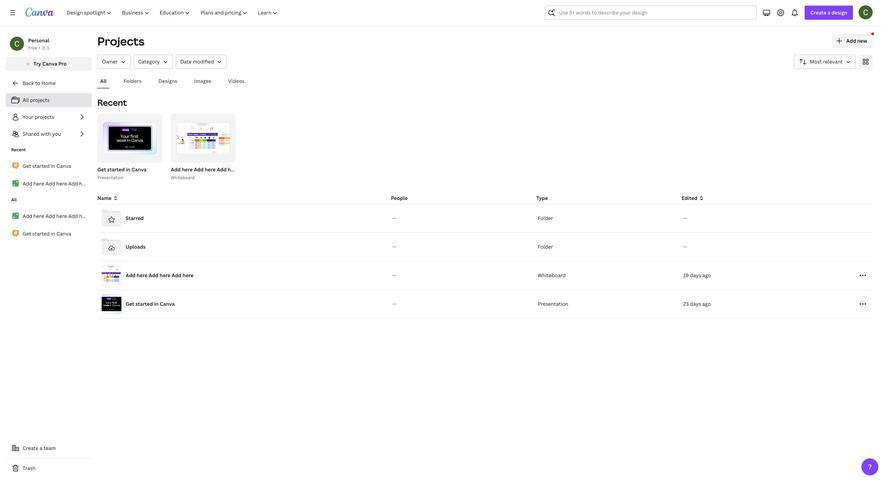 Task type: locate. For each thing, give the bounding box(es) containing it.
shared with you
[[23, 131, 61, 137]]

add here add here add here link
[[6, 177, 92, 191], [6, 209, 92, 224]]

1 vertical spatial add here add here add here
[[23, 213, 90, 220]]

ago for 23 days ago
[[703, 301, 711, 308]]

create
[[811, 9, 827, 16], [23, 445, 38, 452]]

try
[[34, 60, 41, 67]]

0 vertical spatial get started in canva link
[[6, 159, 92, 174]]

1 left of
[[146, 154, 148, 160]]

1 horizontal spatial 1
[[146, 154, 148, 160]]

most relevant
[[811, 58, 844, 65]]

0 vertical spatial 1
[[47, 45, 49, 51]]

folders
[[124, 78, 142, 84]]

edited
[[682, 195, 698, 202]]

1 vertical spatial add here add here add here link
[[6, 209, 92, 224]]

1 ago from the top
[[703, 272, 712, 279]]

•
[[39, 45, 40, 51]]

2 vertical spatial list
[[6, 209, 92, 242]]

1 vertical spatial 1
[[146, 154, 148, 160]]

canva inside get started in canva presentation
[[132, 166, 147, 173]]

None search field
[[546, 6, 757, 20]]

to
[[35, 80, 40, 87]]

create left design
[[811, 9, 827, 16]]

Sort by button
[[795, 55, 857, 69]]

started inside get started in canva presentation
[[107, 166, 125, 173]]

team
[[44, 445, 56, 452]]

1 vertical spatial projects
[[35, 114, 54, 120]]

images button
[[192, 75, 214, 88]]

1 vertical spatial whiteboard
[[538, 272, 566, 279]]

2 ago from the top
[[703, 301, 711, 308]]

0 vertical spatial create
[[811, 9, 827, 16]]

projects down back to home on the top of page
[[30, 97, 50, 104]]

1 vertical spatial days
[[691, 301, 702, 308]]

canva
[[42, 60, 57, 67], [56, 163, 71, 170], [132, 166, 147, 173], [56, 231, 71, 237], [160, 301, 175, 308]]

get
[[23, 163, 31, 170], [97, 166, 106, 173], [23, 231, 31, 237], [126, 301, 134, 308]]

add here add here add here for 1st add here add here add here link from the top
[[23, 181, 90, 187]]

a inside button
[[40, 445, 42, 452]]

0 vertical spatial all
[[100, 78, 107, 84]]

list containing add here add here add here
[[6, 209, 92, 242]]

1
[[47, 45, 49, 51], [146, 154, 148, 160]]

get started in canva link
[[6, 159, 92, 174], [6, 227, 92, 242]]

designs button
[[156, 75, 180, 88]]

1 horizontal spatial all
[[23, 97, 29, 104]]

1 vertical spatial recent
[[11, 147, 26, 153]]

days
[[691, 272, 702, 279], [691, 301, 702, 308]]

add here add here add here
[[23, 181, 90, 187], [23, 213, 90, 220], [126, 272, 194, 279]]

recent down shared
[[11, 147, 26, 153]]

1 right • at the top
[[47, 45, 49, 51]]

get started in canva
[[23, 163, 71, 170], [23, 231, 71, 237], [126, 301, 175, 308]]

recent down 'all' button
[[97, 97, 127, 108]]

3 list from the top
[[6, 209, 92, 242]]

0 vertical spatial add here add here add here link
[[6, 177, 92, 191]]

1 vertical spatial list
[[6, 159, 92, 191]]

whiteboard inside add here add here add here whiteboard
[[171, 175, 195, 181]]

all button
[[97, 75, 110, 88]]

add new button
[[833, 34, 874, 48]]

a left design
[[828, 9, 831, 16]]

projects for all projects
[[30, 97, 50, 104]]

ago right '23'
[[703, 301, 711, 308]]

Search search field
[[560, 6, 743, 19]]

a
[[828, 9, 831, 16], [40, 445, 42, 452]]

whiteboard
[[171, 175, 195, 181], [538, 272, 566, 279]]

list containing all projects
[[6, 93, 92, 141]]

19 days ago
[[684, 272, 712, 279]]

1 horizontal spatial recent
[[97, 97, 127, 108]]

a for team
[[40, 445, 42, 452]]

projects
[[97, 34, 145, 49]]

1 horizontal spatial a
[[828, 9, 831, 16]]

ago
[[703, 272, 712, 279], [703, 301, 711, 308]]

0 vertical spatial list
[[6, 93, 92, 141]]

designs
[[159, 78, 177, 84]]

days right "19" at the right of the page
[[691, 272, 702, 279]]

all for 'all' button
[[100, 78, 107, 84]]

0 horizontal spatial a
[[40, 445, 42, 452]]

a inside dropdown button
[[828, 9, 831, 16]]

add here add here add here whiteboard
[[171, 166, 239, 181]]

ago right "19" at the right of the page
[[703, 272, 712, 279]]

free
[[28, 45, 37, 51]]

create inside dropdown button
[[811, 9, 827, 16]]

-
[[393, 215, 395, 222], [395, 215, 397, 222], [684, 215, 686, 222], [686, 215, 688, 222], [393, 244, 395, 250], [395, 244, 397, 250], [684, 244, 686, 250], [686, 244, 688, 250], [393, 272, 395, 279], [395, 272, 397, 279], [393, 301, 395, 308], [395, 301, 397, 308]]

personal
[[28, 37, 49, 44]]

try canva pro button
[[6, 57, 92, 71]]

your projects link
[[6, 110, 92, 124]]

0 horizontal spatial recent
[[11, 147, 26, 153]]

1 vertical spatial create
[[23, 445, 38, 452]]

edited button
[[682, 195, 822, 202]]

in
[[51, 163, 55, 170], [126, 166, 130, 173], [51, 231, 55, 237], [154, 301, 159, 308]]

0 horizontal spatial presentation
[[97, 175, 124, 181]]

a for design
[[828, 9, 831, 16]]

0 vertical spatial folder
[[538, 215, 554, 222]]

all projects link
[[6, 93, 92, 107]]

add here add here add here button
[[171, 166, 239, 175]]

2 horizontal spatial all
[[100, 78, 107, 84]]

0 vertical spatial a
[[828, 9, 831, 16]]

0 horizontal spatial create
[[23, 445, 38, 452]]

folder
[[538, 215, 554, 222], [538, 244, 554, 250]]

started
[[32, 163, 50, 170], [107, 166, 125, 173], [32, 231, 50, 237], [136, 301, 153, 308]]

2 add here add here add here link from the top
[[6, 209, 92, 224]]

2 folder from the top
[[538, 244, 554, 250]]

0 vertical spatial presentation
[[97, 175, 124, 181]]

name button
[[97, 195, 119, 202]]

1 add here add here add here link from the top
[[6, 177, 92, 191]]

projects right your
[[35, 114, 54, 120]]

all
[[100, 78, 107, 84], [23, 97, 29, 104], [11, 197, 17, 203]]

2 list from the top
[[6, 159, 92, 191]]

Date modified button
[[176, 55, 227, 69]]

0 vertical spatial add here add here add here
[[23, 181, 90, 187]]

1 vertical spatial all
[[23, 97, 29, 104]]

--
[[393, 215, 397, 222], [684, 215, 688, 222], [393, 244, 397, 250], [684, 244, 688, 250], [393, 272, 397, 279], [393, 301, 397, 308]]

list
[[6, 93, 92, 141], [6, 159, 92, 191], [6, 209, 92, 242]]

0 vertical spatial recent
[[97, 97, 127, 108]]

home
[[41, 80, 56, 87]]

1 vertical spatial a
[[40, 445, 42, 452]]

owner
[[102, 58, 118, 65]]

add
[[847, 37, 857, 44], [171, 166, 181, 173], [194, 166, 204, 173], [217, 166, 227, 173], [23, 181, 32, 187], [45, 181, 55, 187], [68, 181, 78, 187], [23, 213, 32, 220], [45, 213, 55, 220], [68, 213, 78, 220], [126, 272, 136, 279], [149, 272, 159, 279], [172, 272, 182, 279]]

in inside get started in canva presentation
[[126, 166, 130, 173]]

0 horizontal spatial whiteboard
[[171, 175, 195, 181]]

canva inside button
[[42, 60, 57, 67]]

days for 19
[[691, 272, 702, 279]]

pro
[[58, 60, 67, 67]]

a left team
[[40, 445, 42, 452]]

name
[[97, 195, 112, 202]]

get started in canva button
[[97, 166, 147, 175]]

23
[[684, 301, 689, 308]]

here
[[182, 166, 193, 173], [205, 166, 216, 173], [228, 166, 239, 173], [33, 181, 44, 187], [56, 181, 67, 187], [79, 181, 90, 187], [33, 213, 44, 220], [56, 213, 67, 220], [79, 213, 90, 220], [137, 272, 148, 279], [160, 272, 171, 279], [183, 272, 194, 279]]

create inside button
[[23, 445, 38, 452]]

top level navigation element
[[62, 6, 284, 20]]

0 vertical spatial projects
[[30, 97, 50, 104]]

23 days ago
[[684, 301, 711, 308]]

1 vertical spatial folder
[[538, 244, 554, 250]]

date modified
[[180, 58, 214, 65]]

recent
[[97, 97, 127, 108], [11, 147, 26, 153]]

0 vertical spatial whiteboard
[[171, 175, 195, 181]]

1 list from the top
[[6, 93, 92, 141]]

0 horizontal spatial 1
[[47, 45, 49, 51]]

1 vertical spatial get started in canva link
[[6, 227, 92, 242]]

date
[[180, 58, 192, 65]]

days right '23'
[[691, 301, 702, 308]]

create left team
[[23, 445, 38, 452]]

you
[[52, 131, 61, 137]]

Category button
[[134, 55, 173, 69]]

projects
[[30, 97, 50, 104], [35, 114, 54, 120]]

1 horizontal spatial presentation
[[538, 301, 569, 308]]

1 folder from the top
[[538, 215, 554, 222]]

1 vertical spatial ago
[[703, 301, 711, 308]]

0 vertical spatial ago
[[703, 272, 712, 279]]

0 horizontal spatial all
[[11, 197, 17, 203]]

try canva pro
[[34, 60, 67, 67]]

0 vertical spatial days
[[691, 272, 702, 279]]

presentation
[[97, 175, 124, 181], [538, 301, 569, 308]]

all inside button
[[100, 78, 107, 84]]

1 horizontal spatial create
[[811, 9, 827, 16]]



Task type: vqa. For each thing, say whether or not it's contained in the screenshot.
2nd add here add here add here link from the bottom of the page "Add here Add here Add here"
yes



Task type: describe. For each thing, give the bounding box(es) containing it.
people
[[391, 195, 408, 202]]

type
[[537, 195, 548, 202]]

back to home link
[[6, 76, 92, 90]]

shared with you link
[[6, 127, 92, 141]]

your
[[23, 114, 33, 120]]

ago for 19 days ago
[[703, 272, 712, 279]]

folder for uploads
[[538, 244, 554, 250]]

0 vertical spatial get started in canva
[[23, 163, 71, 170]]

1 get started in canva link from the top
[[6, 159, 92, 174]]

relevant
[[824, 58, 844, 65]]

1 for 1
[[47, 45, 49, 51]]

2 get started in canva link from the top
[[6, 227, 92, 242]]

most
[[811, 58, 823, 65]]

19
[[684, 272, 689, 279]]

all projects
[[23, 97, 50, 104]]

get inside get started in canva presentation
[[97, 166, 106, 173]]

add new
[[847, 37, 868, 44]]

trash link
[[6, 462, 92, 476]]

add inside dropdown button
[[847, 37, 857, 44]]

27
[[153, 154, 158, 160]]

free •
[[28, 45, 40, 51]]

create for create a team
[[23, 445, 38, 452]]

shared
[[23, 131, 39, 137]]

1 vertical spatial get started in canva
[[23, 231, 71, 237]]

days for 23
[[691, 301, 702, 308]]

of
[[149, 154, 153, 160]]

videos button
[[226, 75, 248, 88]]

with
[[41, 131, 51, 137]]

new
[[858, 37, 868, 44]]

2 vertical spatial all
[[11, 197, 17, 203]]

projects for your projects
[[35, 114, 54, 120]]

create for create a design
[[811, 9, 827, 16]]

1 vertical spatial presentation
[[538, 301, 569, 308]]

Owner button
[[97, 55, 131, 69]]

starred
[[126, 215, 144, 222]]

design
[[832, 9, 848, 16]]

add here add here add here for 1st add here add here add here link from the bottom
[[23, 213, 90, 220]]

category
[[138, 58, 160, 65]]

1 of 27
[[146, 154, 158, 160]]

modified
[[193, 58, 214, 65]]

folder for starred
[[538, 215, 554, 222]]

create a team button
[[6, 442, 92, 456]]

create a team
[[23, 445, 56, 452]]

list containing get started in canva
[[6, 159, 92, 191]]

get started in canva presentation
[[97, 166, 147, 181]]

create a design button
[[806, 6, 854, 20]]

folders button
[[121, 75, 145, 88]]

1 horizontal spatial whiteboard
[[538, 272, 566, 279]]

your projects
[[23, 114, 54, 120]]

all for all projects
[[23, 97, 29, 104]]

2 vertical spatial get started in canva
[[126, 301, 175, 308]]

uploads
[[126, 244, 146, 250]]

back to home
[[23, 80, 56, 87]]

back
[[23, 80, 34, 87]]

christina overa image
[[859, 5, 874, 19]]

videos
[[228, 78, 245, 84]]

trash
[[23, 466, 36, 472]]

1 for 1 of 27
[[146, 154, 148, 160]]

presentation inside get started in canva presentation
[[97, 175, 124, 181]]

2 vertical spatial add here add here add here
[[126, 272, 194, 279]]

create a design
[[811, 9, 848, 16]]

images
[[194, 78, 211, 84]]



